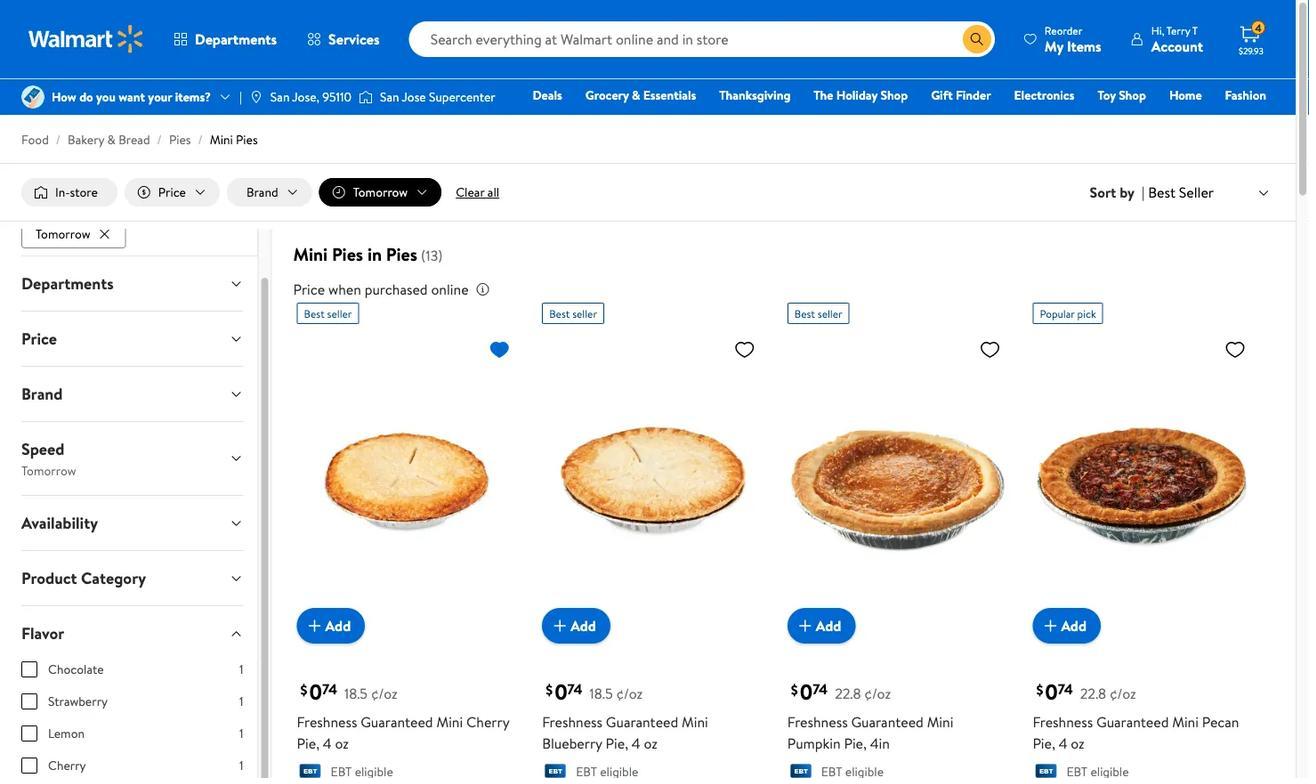 Task type: describe. For each thing, give the bounding box(es) containing it.
best seller for $ 0 74 18.5 ¢/oz freshness guaranteed mini cherry pie, 4 oz
[[304, 306, 352, 321]]

pies right in
[[386, 242, 418, 267]]

fashion registry
[[1062, 86, 1267, 129]]

add to favorites list, freshness guaranteed mini blueberry pie, 4 oz image
[[734, 338, 756, 361]]

do
[[79, 88, 93, 105]]

(13)
[[421, 246, 443, 265]]

oz for $ 0 74 22.8 ¢/oz freshness guaranteed mini pecan pie, 4 oz
[[1071, 733, 1085, 753]]

deals link
[[525, 85, 571, 105]]

when
[[328, 280, 361, 299]]

the holiday shop
[[814, 86, 908, 104]]

services button
[[292, 18, 395, 61]]

online
[[431, 280, 469, 299]]

add for $ 0 74 22.8 ¢/oz freshness guaranteed mini pecan pie, 4 oz
[[1062, 616, 1087, 635]]

seller for $ 0 74 18.5 ¢/oz freshness guaranteed mini blueberry pie, 4 oz
[[573, 306, 597, 321]]

¢/oz for $ 0 74 18.5 ¢/oz freshness guaranteed mini cherry pie, 4 oz
[[371, 683, 398, 703]]

seller
[[1179, 182, 1214, 202]]

food link
[[21, 131, 49, 148]]

chocolate
[[48, 660, 104, 677]]

toy
[[1098, 86, 1116, 104]]

add for $ 0 74 18.5 ¢/oz freshness guaranteed mini blueberry pie, 4 oz
[[571, 616, 596, 635]]

freshness for $ 0 74 22.8 ¢/oz freshness guaranteed mini pumpkin pie, 4in
[[788, 712, 848, 732]]

best seller
[[1149, 182, 1214, 202]]

22.8 for $ 0 74 22.8 ¢/oz freshness guaranteed mini pumpkin pie, 4in
[[835, 683, 861, 703]]

mini pies in pies (13)
[[293, 242, 443, 267]]

brand for bottommost brand dropdown button
[[21, 382, 63, 404]]

sort
[[1090, 183, 1117, 202]]

strawberry
[[48, 692, 108, 709]]

clear all
[[456, 183, 500, 201]]

best inside best seller dropdown button
[[1149, 182, 1176, 202]]

how
[[52, 88, 76, 105]]

$ for $ 0 74 22.8 ¢/oz freshness guaranteed mini pumpkin pie, 4in
[[791, 680, 798, 699]]

brand for the topmost brand dropdown button
[[247, 183, 278, 201]]

freshness guaranteed mini pecan pie, 4 oz image
[[1033, 331, 1253, 629]]

bakery
[[68, 131, 104, 148]]

fashion link
[[1217, 85, 1275, 105]]

jose
[[402, 88, 426, 105]]

the holiday shop link
[[806, 85, 916, 105]]

guaranteed for $ 0 74 18.5 ¢/oz freshness guaranteed mini blueberry pie, 4 oz
[[606, 712, 679, 732]]

pies right pies link
[[236, 131, 258, 148]]

cherry inside flavor group
[[48, 756, 86, 773]]

add for $ 0 74 18.5 ¢/oz freshness guaranteed mini cherry pie, 4 oz
[[325, 616, 351, 635]]

95110
[[322, 88, 352, 105]]

1 / from the left
[[56, 131, 61, 148]]

pick
[[1078, 306, 1097, 321]]

registry link
[[1054, 110, 1115, 130]]

jose,
[[292, 88, 319, 105]]

debit
[[1160, 111, 1191, 129]]

popular pick
[[1040, 306, 1097, 321]]

one
[[1130, 111, 1157, 129]]

availability
[[21, 511, 98, 533]]

3 / from the left
[[198, 131, 203, 148]]

mini pies link
[[210, 131, 258, 148]]

availability tab
[[7, 495, 258, 550]]

in-
[[55, 183, 70, 201]]

all
[[488, 183, 500, 201]]

product category
[[21, 566, 146, 589]]

0 vertical spatial price button
[[125, 178, 220, 207]]

pumpkin
[[788, 733, 841, 753]]

fashion
[[1226, 86, 1267, 104]]

toy shop
[[1098, 86, 1147, 104]]

0 horizontal spatial &
[[107, 131, 116, 148]]

mini for $ 0 74 22.8 ¢/oz freshness guaranteed mini pumpkin pie, 4in
[[927, 712, 954, 732]]

tomorrow button
[[319, 178, 442, 207]]

electronics link
[[1006, 85, 1083, 105]]

reorder
[[1045, 23, 1083, 38]]

add to cart image for $ 0 74 22.8 ¢/oz freshness guaranteed mini pumpkin pie, 4in
[[795, 615, 816, 636]]

1 for cherry
[[240, 756, 244, 773]]

1 shop from the left
[[881, 86, 908, 104]]

best seller for $ 0 74 22.8 ¢/oz freshness guaranteed mini pumpkin pie, 4in
[[795, 306, 843, 321]]

add button for $ 0 74 18.5 ¢/oz freshness guaranteed mini cherry pie, 4 oz
[[297, 608, 365, 643]]

in
[[368, 242, 382, 267]]

availability button
[[7, 495, 258, 550]]

4 for $ 0 74 18.5 ¢/oz freshness guaranteed mini cherry pie, 4 oz
[[323, 733, 332, 753]]

ebt image for $ 0 74 18.5 ¢/oz freshness guaranteed mini blueberry pie, 4 oz
[[542, 764, 569, 778]]

$ 0 74 22.8 ¢/oz freshness guaranteed mini pecan pie, 4 oz
[[1033, 676, 1240, 753]]

you
[[96, 88, 116, 105]]

category
[[81, 566, 146, 589]]

add for $ 0 74 22.8 ¢/oz freshness guaranteed mini pumpkin pie, 4in
[[816, 616, 842, 635]]

22.8 for $ 0 74 22.8 ¢/oz freshness guaranteed mini pecan pie, 4 oz
[[1081, 683, 1107, 703]]

$ for $ 0 74 18.5 ¢/oz freshness guaranteed mini cherry pie, 4 oz
[[301, 680, 308, 699]]

toy shop link
[[1090, 85, 1155, 105]]

supercenter
[[429, 88, 496, 105]]

mini for $ 0 74 18.5 ¢/oz freshness guaranteed mini cherry pie, 4 oz
[[437, 712, 463, 732]]

grocery
[[586, 86, 629, 104]]

lemon
[[48, 724, 85, 741]]

thanksgiving link
[[712, 85, 799, 105]]

deals
[[533, 86, 562, 104]]

0 for $ 0 74 18.5 ¢/oz freshness guaranteed mini cherry pie, 4 oz
[[309, 676, 322, 706]]

pie, for $ 0 74 18.5 ¢/oz freshness guaranteed mini blueberry pie, 4 oz
[[606, 733, 629, 753]]

pies down items?
[[169, 131, 191, 148]]

0 vertical spatial &
[[632, 86, 640, 104]]

 image for san
[[359, 88, 373, 106]]

best for $ 0 74 18.5 ¢/oz freshness guaranteed mini cherry pie, 4 oz
[[304, 306, 325, 321]]

ebt image for $ 0 74 22.8 ¢/oz freshness guaranteed mini pecan pie, 4 oz
[[1033, 764, 1060, 778]]

freshness for $ 0 74 18.5 ¢/oz freshness guaranteed mini blueberry pie, 4 oz
[[542, 712, 603, 732]]

flavor button
[[7, 606, 258, 660]]

clear
[[456, 183, 485, 201]]

best seller button
[[1145, 181, 1275, 204]]

freshness guaranteed mini blueberry pie, 4 oz image
[[542, 331, 763, 629]]

remove from favorites list, freshness guaranteed mini cherry pie, 4 oz image
[[489, 338, 510, 361]]

seller for $ 0 74 22.8 ¢/oz freshness guaranteed mini pumpkin pie, 4in
[[818, 306, 843, 321]]

freshness for $ 0 74 22.8 ¢/oz freshness guaranteed mini pecan pie, 4 oz
[[1033, 712, 1093, 732]]

gift
[[931, 86, 953, 104]]

tomorrow inside speed tab
[[21, 461, 76, 478]]

0 vertical spatial |
[[239, 88, 242, 105]]

t
[[1193, 23, 1198, 38]]

walmart image
[[28, 25, 144, 53]]

$ 0 74 18.5 ¢/oz freshness guaranteed mini cherry pie, 4 oz
[[297, 676, 509, 753]]

tomorrow inside tomorrow dropdown button
[[353, 183, 408, 201]]

electronics
[[1014, 86, 1075, 104]]

terry
[[1167, 23, 1191, 38]]

product category button
[[7, 550, 258, 605]]

by
[[1120, 183, 1135, 202]]

gift finder link
[[923, 85, 999, 105]]

0 for $ 0 74 18.5 ¢/oz freshness guaranteed mini blueberry pie, 4 oz
[[555, 676, 568, 706]]

purchased
[[365, 280, 428, 299]]

18.5 for $ 0 74 18.5 ¢/oz freshness guaranteed mini blueberry pie, 4 oz
[[590, 683, 613, 703]]

speed tomorrow
[[21, 437, 76, 478]]

items?
[[175, 88, 211, 105]]

speed tab
[[7, 421, 258, 494]]

$ 0 74 18.5 ¢/oz freshness guaranteed mini blueberry pie, 4 oz
[[542, 676, 708, 753]]

74 for $ 0 74 18.5 ¢/oz freshness guaranteed mini cherry pie, 4 oz
[[322, 679, 337, 699]]

san jose supercenter
[[380, 88, 496, 105]]

18.5 for $ 0 74 18.5 ¢/oz freshness guaranteed mini cherry pie, 4 oz
[[345, 683, 368, 703]]

departments inside dropdown button
[[21, 272, 114, 294]]

registry
[[1062, 111, 1107, 129]]

services
[[329, 29, 380, 49]]

departments button
[[158, 18, 292, 61]]

¢/oz for $ 0 74 18.5 ¢/oz freshness guaranteed mini blueberry pie, 4 oz
[[616, 683, 643, 703]]

hi, terry t account
[[1152, 23, 1204, 56]]

Walmart Site-Wide search field
[[409, 21, 995, 57]]

oz for $ 0 74 18.5 ¢/oz freshness guaranteed mini cherry pie, 4 oz
[[335, 733, 349, 753]]

none checkbox inside flavor group
[[21, 725, 37, 741]]

bread
[[119, 131, 150, 148]]

1 vertical spatial brand button
[[7, 366, 258, 420]]

 image for how
[[21, 85, 45, 109]]



Task type: vqa. For each thing, say whether or not it's contained in the screenshot.
Powered within Funtok Funtok Licensed Chevrolet Silverado 12V Kids Electric Powered Ride on Toy Car with Remote Control & Music Player, Black
no



Task type: locate. For each thing, give the bounding box(es) containing it.
tomorrow list item
[[21, 216, 130, 248]]

oz inside $ 0 74 22.8 ¢/oz freshness guaranteed mini pecan pie, 4 oz
[[1071, 733, 1085, 753]]

0 horizontal spatial 18.5
[[345, 683, 368, 703]]

seller
[[327, 306, 352, 321], [573, 306, 597, 321], [818, 306, 843, 321]]

pie,
[[297, 733, 320, 753], [606, 733, 629, 753], [844, 733, 867, 753], [1033, 733, 1056, 753]]

food
[[21, 131, 49, 148]]

0 horizontal spatial add to cart image
[[304, 615, 325, 636]]

brand inside tab
[[21, 382, 63, 404]]

san left jose,
[[270, 88, 290, 105]]

2 horizontal spatial /
[[198, 131, 203, 148]]

2 add to cart image from the left
[[549, 615, 571, 636]]

3 add from the left
[[816, 616, 842, 635]]

1 horizontal spatial departments
[[195, 29, 277, 49]]

0 vertical spatial departments
[[195, 29, 277, 49]]

oz inside $ 0 74 18.5 ¢/oz freshness guaranteed mini cherry pie, 4 oz
[[335, 733, 349, 753]]

¢/oz inside $ 0 74 22.8 ¢/oz freshness guaranteed mini pumpkin pie, 4in
[[865, 683, 891, 703]]

walmart+ link
[[1206, 110, 1275, 130]]

1 horizontal spatial cherry
[[466, 712, 509, 732]]

1 for lemon
[[240, 724, 244, 741]]

1 horizontal spatial seller
[[573, 306, 597, 321]]

1 for chocolate
[[240, 660, 244, 677]]

1 vertical spatial price
[[293, 280, 325, 299]]

4 add from the left
[[1062, 616, 1087, 635]]

4 guaranteed from the left
[[1097, 712, 1169, 732]]

one debit
[[1130, 111, 1191, 129]]

Search search field
[[409, 21, 995, 57]]

mini for $ 0 74 18.5 ¢/oz freshness guaranteed mini blueberry pie, 4 oz
[[682, 712, 708, 732]]

cherry
[[466, 712, 509, 732], [48, 756, 86, 773]]

0 inside $ 0 74 18.5 ¢/oz freshness guaranteed mini cherry pie, 4 oz
[[309, 676, 322, 706]]

4 1 from the top
[[240, 756, 244, 773]]

add to favorites list, freshness guaranteed mini pecan pie, 4 oz image
[[1225, 338, 1246, 361]]

ebt image for $ 0 74 18.5 ¢/oz freshness guaranteed mini cherry pie, 4 oz
[[297, 764, 324, 778]]

gift finder
[[931, 86, 991, 104]]

best
[[1149, 182, 1176, 202], [304, 306, 325, 321], [549, 306, 570, 321], [795, 306, 815, 321]]

1 horizontal spatial /
[[157, 131, 162, 148]]

best seller for $ 0 74 18.5 ¢/oz freshness guaranteed mini blueberry pie, 4 oz
[[549, 306, 597, 321]]

the
[[814, 86, 834, 104]]

mini
[[210, 131, 233, 148], [293, 242, 328, 267], [437, 712, 463, 732], [682, 712, 708, 732], [927, 712, 954, 732], [1173, 712, 1199, 732]]

2 22.8 from the left
[[1081, 683, 1107, 703]]

brand up speed
[[21, 382, 63, 404]]

None checkbox
[[21, 725, 37, 741]]

1 guaranteed from the left
[[361, 712, 433, 732]]

1 horizontal spatial best seller
[[549, 306, 597, 321]]

4 for $ 0 74 22.8 ¢/oz freshness guaranteed mini pecan pie, 4 oz
[[1059, 733, 1068, 753]]

2 0 from the left
[[555, 676, 568, 706]]

ebt image
[[297, 764, 324, 778], [1033, 764, 1060, 778]]

1 horizontal spatial |
[[1142, 183, 1145, 202]]

¢/oz for $ 0 74 22.8 ¢/oz freshness guaranteed mini pumpkin pie, 4in
[[865, 683, 891, 703]]

store
[[70, 183, 98, 201]]

18.5 inside $ 0 74 18.5 ¢/oz freshness guaranteed mini cherry pie, 4 oz
[[345, 683, 368, 703]]

add button for $ 0 74 22.8 ¢/oz freshness guaranteed mini pumpkin pie, 4in
[[788, 608, 856, 643]]

add to cart image for $ 0 74 18.5 ¢/oz freshness guaranteed mini cherry pie, 4 oz
[[304, 615, 325, 636]]

1 ¢/oz from the left
[[371, 683, 398, 703]]

0 horizontal spatial  image
[[21, 85, 45, 109]]

0 horizontal spatial best seller
[[304, 306, 352, 321]]

74 inside $ 0 74 22.8 ¢/oz freshness guaranteed mini pecan pie, 4 oz
[[1058, 679, 1073, 699]]

2 vertical spatial price
[[21, 327, 57, 349]]

price
[[158, 183, 186, 201], [293, 280, 325, 299], [21, 327, 57, 349]]

74 for $ 0 74 18.5 ¢/oz freshness guaranteed mini blueberry pie, 4 oz
[[568, 679, 583, 699]]

guaranteed for $ 0 74 18.5 ¢/oz freshness guaranteed mini cherry pie, 4 oz
[[361, 712, 433, 732]]

tomorrow up in
[[353, 183, 408, 201]]

1 horizontal spatial  image
[[359, 88, 373, 106]]

reorder my items
[[1045, 23, 1102, 56]]

guaranteed
[[361, 712, 433, 732], [606, 712, 679, 732], [851, 712, 924, 732], [1097, 712, 1169, 732]]

2 guaranteed from the left
[[606, 712, 679, 732]]

flavor
[[21, 622, 64, 644]]

your
[[148, 88, 172, 105]]

grocery & essentials link
[[578, 85, 704, 105]]

speed
[[21, 437, 64, 460]]

2 add from the left
[[571, 616, 596, 635]]

1 horizontal spatial ebt image
[[788, 764, 814, 778]]

freshness
[[297, 712, 357, 732], [542, 712, 603, 732], [788, 712, 848, 732], [1033, 712, 1093, 732]]

74 for $ 0 74 22.8 ¢/oz freshness guaranteed mini pecan pie, 4 oz
[[1058, 679, 1073, 699]]

2 74 from the left
[[568, 679, 583, 699]]

brand tab
[[7, 366, 258, 420]]

74 inside $ 0 74 22.8 ¢/oz freshness guaranteed mini pumpkin pie, 4in
[[813, 679, 828, 699]]

0 inside $ 0 74 22.8 ¢/oz freshness guaranteed mini pumpkin pie, 4in
[[800, 676, 813, 706]]

brand inside the sort and filter section element
[[247, 183, 278, 201]]

0 vertical spatial tomorrow
[[353, 183, 408, 201]]

tomorrow down speed
[[21, 461, 76, 478]]

$ inside $ 0 74 22.8 ¢/oz freshness guaranteed mini pecan pie, 4 oz
[[1037, 680, 1044, 699]]

 image left the how
[[21, 85, 45, 109]]

4 add button from the left
[[1033, 608, 1101, 643]]

1 horizontal spatial brand
[[247, 183, 278, 201]]

search icon image
[[970, 32, 984, 46]]

departments inside popup button
[[195, 29, 277, 49]]

$ for $ 0 74 18.5 ¢/oz freshness guaranteed mini blueberry pie, 4 oz
[[546, 680, 553, 699]]

home
[[1170, 86, 1202, 104]]

4 inside $ 0 74 18.5 ¢/oz freshness guaranteed mini cherry pie, 4 oz
[[323, 733, 332, 753]]

1 horizontal spatial ebt image
[[1033, 764, 1060, 778]]

2 pie, from the left
[[606, 733, 629, 753]]

2 seller from the left
[[573, 306, 597, 321]]

3 best seller from the left
[[795, 306, 843, 321]]

 image
[[21, 85, 45, 109], [359, 88, 373, 106]]

pie, inside the $ 0 74 18.5 ¢/oz freshness guaranteed mini blueberry pie, 4 oz
[[606, 733, 629, 753]]

best seller
[[304, 306, 352, 321], [549, 306, 597, 321], [795, 306, 843, 321]]

1 horizontal spatial 18.5
[[590, 683, 613, 703]]

22.8
[[835, 683, 861, 703], [1081, 683, 1107, 703]]

mini inside $ 0 74 22.8 ¢/oz freshness guaranteed mini pumpkin pie, 4in
[[927, 712, 954, 732]]

¢/oz inside the $ 0 74 18.5 ¢/oz freshness guaranteed mini blueberry pie, 4 oz
[[616, 683, 643, 703]]

0 for $ 0 74 22.8 ¢/oz freshness guaranteed mini pecan pie, 4 oz
[[1045, 676, 1058, 706]]

freshness guaranteed mini pumpkin pie, 4in image
[[788, 331, 1008, 629]]

4 freshness from the left
[[1033, 712, 1093, 732]]

guaranteed inside the $ 0 74 18.5 ¢/oz freshness guaranteed mini blueberry pie, 4 oz
[[606, 712, 679, 732]]

home link
[[1162, 85, 1210, 105]]

san for san jose supercenter
[[380, 88, 399, 105]]

mini inside the $ 0 74 18.5 ¢/oz freshness guaranteed mini blueberry pie, 4 oz
[[682, 712, 708, 732]]

1 ebt image from the left
[[542, 764, 569, 778]]

product
[[21, 566, 77, 589]]

best for $ 0 74 22.8 ¢/oz freshness guaranteed mini pumpkin pie, 4in
[[795, 306, 815, 321]]

sort by |
[[1090, 183, 1145, 202]]

best for $ 0 74 18.5 ¢/oz freshness guaranteed mini blueberry pie, 4 oz
[[549, 306, 570, 321]]

oz for $ 0 74 18.5 ¢/oz freshness guaranteed mini blueberry pie, 4 oz
[[644, 733, 658, 753]]

3 ¢/oz from the left
[[865, 683, 891, 703]]

3 seller from the left
[[818, 306, 843, 321]]

price tab
[[7, 311, 258, 365]]

freshness inside $ 0 74 18.5 ¢/oz freshness guaranteed mini cherry pie, 4 oz
[[297, 712, 357, 732]]

& left bread
[[107, 131, 116, 148]]

account
[[1152, 36, 1204, 56]]

4 inside $ 0 74 22.8 ¢/oz freshness guaranteed mini pecan pie, 4 oz
[[1059, 733, 1068, 753]]

0 horizontal spatial ebt image
[[542, 764, 569, 778]]

guaranteed inside $ 0 74 22.8 ¢/oz freshness guaranteed mini pecan pie, 4 oz
[[1097, 712, 1169, 732]]

0 horizontal spatial oz
[[335, 733, 349, 753]]

2 / from the left
[[157, 131, 162, 148]]

sort and filter section element
[[0, 164, 1296, 221]]

1 add from the left
[[325, 616, 351, 635]]

oz inside the $ 0 74 18.5 ¢/oz freshness guaranteed mini blueberry pie, 4 oz
[[644, 733, 658, 753]]

tomorrow button
[[21, 219, 126, 248]]

san left jose
[[380, 88, 399, 105]]

¢/oz inside $ 0 74 22.8 ¢/oz freshness guaranteed mini pecan pie, 4 oz
[[1110, 683, 1137, 703]]

3 freshness from the left
[[788, 712, 848, 732]]

food / bakery & bread / pies / mini pies
[[21, 131, 258, 148]]

price inside the sort and filter section element
[[158, 183, 186, 201]]

2 ebt image from the left
[[788, 764, 814, 778]]

74 inside $ 0 74 18.5 ¢/oz freshness guaranteed mini cherry pie, 4 oz
[[322, 679, 337, 699]]

0 horizontal spatial 22.8
[[835, 683, 861, 703]]

$ inside the $ 0 74 18.5 ¢/oz freshness guaranteed mini blueberry pie, 4 oz
[[546, 680, 553, 699]]

pie, inside $ 0 74 18.5 ¢/oz freshness guaranteed mini cherry pie, 4 oz
[[297, 733, 320, 753]]

1 horizontal spatial add to cart image
[[549, 615, 571, 636]]

74 for $ 0 74 22.8 ¢/oz freshness guaranteed mini pumpkin pie, 4in
[[813, 679, 828, 699]]

1 0 from the left
[[309, 676, 322, 706]]

freshness inside $ 0 74 22.8 ¢/oz freshness guaranteed mini pecan pie, 4 oz
[[1033, 712, 1093, 732]]

0 vertical spatial price
[[158, 183, 186, 201]]

flavor tab
[[7, 606, 258, 660]]

| right by
[[1142, 183, 1145, 202]]

popular
[[1040, 306, 1075, 321]]

0 horizontal spatial /
[[56, 131, 61, 148]]

add to cart image for $ 0 74 18.5 ¢/oz freshness guaranteed mini blueberry pie, 4 oz
[[549, 615, 571, 636]]

 image
[[249, 90, 263, 104]]

1 horizontal spatial &
[[632, 86, 640, 104]]

18.5 inside the $ 0 74 18.5 ¢/oz freshness guaranteed mini blueberry pie, 4 oz
[[590, 683, 613, 703]]

74 inside the $ 0 74 18.5 ¢/oz freshness guaranteed mini blueberry pie, 4 oz
[[568, 679, 583, 699]]

ebt image for $ 0 74 22.8 ¢/oz freshness guaranteed mini pumpkin pie, 4in
[[788, 764, 814, 778]]

2 best seller from the left
[[549, 306, 597, 321]]

0 horizontal spatial san
[[270, 88, 290, 105]]

product category tab
[[7, 550, 258, 605]]

0 horizontal spatial price
[[21, 327, 57, 349]]

tomorrow down in-
[[36, 225, 90, 242]]

1 $ from the left
[[301, 680, 308, 699]]

1 vertical spatial price button
[[7, 311, 258, 365]]

$ for $ 0 74 22.8 ¢/oz freshness guaranteed mini pecan pie, 4 oz
[[1037, 680, 1044, 699]]

$
[[301, 680, 308, 699], [546, 680, 553, 699], [791, 680, 798, 699], [1037, 680, 1044, 699]]

4 inside the $ 0 74 18.5 ¢/oz freshness guaranteed mini blueberry pie, 4 oz
[[632, 733, 641, 753]]

price when purchased online
[[293, 280, 469, 299]]

1 18.5 from the left
[[345, 683, 368, 703]]

price inside tab
[[21, 327, 57, 349]]

shop right toy
[[1119, 86, 1147, 104]]

finder
[[956, 86, 991, 104]]

0 inside $ 0 74 22.8 ¢/oz freshness guaranteed mini pecan pie, 4 oz
[[1045, 676, 1058, 706]]

 image right 95110
[[359, 88, 373, 106]]

walmart+
[[1214, 111, 1267, 129]]

2 horizontal spatial seller
[[818, 306, 843, 321]]

one debit link
[[1122, 110, 1199, 130]]

1 vertical spatial brand
[[21, 382, 63, 404]]

/ left pies link
[[157, 131, 162, 148]]

0 horizontal spatial departments
[[21, 272, 114, 294]]

ebt image
[[542, 764, 569, 778], [788, 764, 814, 778]]

in-store
[[55, 183, 98, 201]]

4in
[[870, 733, 890, 753]]

18.5
[[345, 683, 368, 703], [590, 683, 613, 703]]

2 1 from the top
[[240, 692, 244, 709]]

san for san jose, 95110
[[270, 88, 290, 105]]

mini inside $ 0 74 18.5 ¢/oz freshness guaranteed mini cherry pie, 4 oz
[[437, 712, 463, 732]]

shop right holiday
[[881, 86, 908, 104]]

0 inside the $ 0 74 18.5 ¢/oz freshness guaranteed mini blueberry pie, 4 oz
[[555, 676, 568, 706]]

4 $ from the left
[[1037, 680, 1044, 699]]

pie, for $ 0 74 22.8 ¢/oz freshness guaranteed mini pecan pie, 4 oz
[[1033, 733, 1056, 753]]

| up mini pies link at the top left of page
[[239, 88, 242, 105]]

1 vertical spatial departments
[[21, 272, 114, 294]]

freshness inside $ 0 74 22.8 ¢/oz freshness guaranteed mini pumpkin pie, 4in
[[788, 712, 848, 732]]

2 san from the left
[[380, 88, 399, 105]]

1 vertical spatial cherry
[[48, 756, 86, 773]]

1 add to cart image from the left
[[304, 615, 325, 636]]

1 1 from the top
[[240, 660, 244, 677]]

3 0 from the left
[[800, 676, 813, 706]]

1 horizontal spatial shop
[[1119, 86, 1147, 104]]

freshness inside the $ 0 74 18.5 ¢/oz freshness guaranteed mini blueberry pie, 4 oz
[[542, 712, 603, 732]]

1 best seller from the left
[[304, 306, 352, 321]]

1 vertical spatial &
[[107, 131, 116, 148]]

ebt image down 'pumpkin'
[[788, 764, 814, 778]]

add button for $ 0 74 22.8 ¢/oz freshness guaranteed mini pecan pie, 4 oz
[[1033, 608, 1101, 643]]

None checkbox
[[21, 661, 37, 677], [21, 693, 37, 709], [21, 757, 37, 773], [21, 661, 37, 677], [21, 693, 37, 709], [21, 757, 37, 773]]

thanksgiving
[[720, 86, 791, 104]]

pie, inside $ 0 74 22.8 ¢/oz freshness guaranteed mini pumpkin pie, 4in
[[844, 733, 867, 753]]

2 horizontal spatial add to cart image
[[795, 615, 816, 636]]

pies left in
[[332, 242, 363, 267]]

/ right pies link
[[198, 131, 203, 148]]

flavor group
[[21, 660, 244, 778]]

pie, for $ 0 74 18.5 ¢/oz freshness guaranteed mini cherry pie, 4 oz
[[297, 733, 320, 753]]

$ inside $ 0 74 22.8 ¢/oz freshness guaranteed mini pumpkin pie, 4in
[[791, 680, 798, 699]]

| inside the sort and filter section element
[[1142, 183, 1145, 202]]

pie, for $ 0 74 22.8 ¢/oz freshness guaranteed mini pumpkin pie, 4in
[[844, 733, 867, 753]]

3 74 from the left
[[813, 679, 828, 699]]

shop
[[881, 86, 908, 104], [1119, 86, 1147, 104]]

items
[[1067, 36, 1102, 56]]

1 for strawberry
[[240, 692, 244, 709]]

price button down departments tab
[[7, 311, 258, 365]]

4 74 from the left
[[1058, 679, 1073, 699]]

4 ¢/oz from the left
[[1110, 683, 1137, 703]]

3 $ from the left
[[791, 680, 798, 699]]

pecan
[[1203, 712, 1240, 732]]

3 add button from the left
[[788, 608, 856, 643]]

holiday
[[837, 86, 878, 104]]

add button for $ 0 74 18.5 ¢/oz freshness guaranteed mini blueberry pie, 4 oz
[[542, 608, 610, 643]]

4 for $ 0 74 18.5 ¢/oz freshness guaranteed mini blueberry pie, 4 oz
[[632, 733, 641, 753]]

1 pie, from the left
[[297, 733, 320, 753]]

/
[[56, 131, 61, 148], [157, 131, 162, 148], [198, 131, 203, 148]]

¢/oz inside $ 0 74 18.5 ¢/oz freshness guaranteed mini cherry pie, 4 oz
[[371, 683, 398, 703]]

& right grocery
[[632, 86, 640, 104]]

freshness guaranteed mini cherry pie, 4 oz image
[[297, 331, 517, 629]]

departments
[[195, 29, 277, 49], [21, 272, 114, 294]]

price button down pies link
[[125, 178, 220, 207]]

2 vertical spatial tomorrow
[[21, 461, 76, 478]]

0 horizontal spatial seller
[[327, 306, 352, 321]]

1 vertical spatial |
[[1142, 183, 1145, 202]]

1 add button from the left
[[297, 608, 365, 643]]

2 oz from the left
[[644, 733, 658, 753]]

2 horizontal spatial oz
[[1071, 733, 1085, 753]]

add to cart image
[[304, 615, 325, 636], [549, 615, 571, 636], [795, 615, 816, 636]]

3 oz from the left
[[1071, 733, 1085, 753]]

1 freshness from the left
[[297, 712, 357, 732]]

pies link
[[169, 131, 191, 148]]

guaranteed for $ 0 74 22.8 ¢/oz freshness guaranteed mini pumpkin pie, 4in
[[851, 712, 924, 732]]

bakery & bread link
[[68, 131, 150, 148]]

guaranteed inside $ 0 74 22.8 ¢/oz freshness guaranteed mini pumpkin pie, 4in
[[851, 712, 924, 732]]

22.8 inside $ 0 74 22.8 ¢/oz freshness guaranteed mini pumpkin pie, 4in
[[835, 683, 861, 703]]

2 18.5 from the left
[[590, 683, 613, 703]]

brand button down mini pies link at the top left of page
[[227, 178, 312, 207]]

departments tab
[[7, 256, 258, 310]]

3 add to cart image from the left
[[795, 615, 816, 636]]

pie, inside $ 0 74 22.8 ¢/oz freshness guaranteed mini pecan pie, 4 oz
[[1033, 733, 1056, 753]]

brand button
[[227, 178, 312, 207], [7, 366, 258, 420]]

¢/oz
[[371, 683, 398, 703], [616, 683, 643, 703], [865, 683, 891, 703], [1110, 683, 1137, 703]]

1 oz from the left
[[335, 733, 349, 753]]

cherry inside $ 0 74 18.5 ¢/oz freshness guaranteed mini cherry pie, 4 oz
[[466, 712, 509, 732]]

2 $ from the left
[[546, 680, 553, 699]]

0 vertical spatial brand button
[[227, 178, 312, 207]]

hi,
[[1152, 23, 1165, 38]]

2 freshness from the left
[[542, 712, 603, 732]]

add to cart image
[[1040, 615, 1062, 636]]

want
[[119, 88, 145, 105]]

mini inside $ 0 74 22.8 ¢/oz freshness guaranteed mini pecan pie, 4 oz
[[1173, 712, 1199, 732]]

departments down tomorrow button
[[21, 272, 114, 294]]

/ right food
[[56, 131, 61, 148]]

0 horizontal spatial shop
[[881, 86, 908, 104]]

0 horizontal spatial |
[[239, 88, 242, 105]]

2 ¢/oz from the left
[[616, 683, 643, 703]]

2 shop from the left
[[1119, 86, 1147, 104]]

brand button down price tab
[[7, 366, 258, 420]]

guaranteed for $ 0 74 22.8 ¢/oz freshness guaranteed mini pecan pie, 4 oz
[[1097, 712, 1169, 732]]

mini for $ 0 74 22.8 ¢/oz freshness guaranteed mini pecan pie, 4 oz
[[1173, 712, 1199, 732]]

essentials
[[643, 86, 696, 104]]

guaranteed inside $ 0 74 18.5 ¢/oz freshness guaranteed mini cherry pie, 4 oz
[[361, 712, 433, 732]]

1 horizontal spatial price
[[158, 183, 186, 201]]

0 for $ 0 74 22.8 ¢/oz freshness guaranteed mini pumpkin pie, 4in
[[800, 676, 813, 706]]

blueberry
[[542, 733, 602, 753]]

1 22.8 from the left
[[835, 683, 861, 703]]

3 pie, from the left
[[844, 733, 867, 753]]

1 vertical spatial tomorrow
[[36, 225, 90, 242]]

2 horizontal spatial best seller
[[795, 306, 843, 321]]

1 horizontal spatial san
[[380, 88, 399, 105]]

seller for $ 0 74 18.5 ¢/oz freshness guaranteed mini cherry pie, 4 oz
[[327, 306, 352, 321]]

$ 0 74 22.8 ¢/oz freshness guaranteed mini pumpkin pie, 4in
[[788, 676, 954, 753]]

1 ebt image from the left
[[297, 764, 324, 778]]

1 seller from the left
[[327, 306, 352, 321]]

1 74 from the left
[[322, 679, 337, 699]]

0 horizontal spatial brand
[[21, 382, 63, 404]]

1 horizontal spatial oz
[[644, 733, 658, 753]]

2 horizontal spatial price
[[293, 280, 325, 299]]

tomorrow inside tomorrow button
[[36, 225, 90, 242]]

1 horizontal spatial 22.8
[[1081, 683, 1107, 703]]

0 vertical spatial cherry
[[466, 712, 509, 732]]

clear all button
[[449, 178, 507, 207]]

4 pie, from the left
[[1033, 733, 1056, 753]]

4 0 from the left
[[1045, 676, 1058, 706]]

0 horizontal spatial cherry
[[48, 756, 86, 773]]

ebt image down blueberry
[[542, 764, 569, 778]]

0 horizontal spatial ebt image
[[297, 764, 324, 778]]

brand down mini pies link at the top left of page
[[247, 183, 278, 201]]

¢/oz for $ 0 74 22.8 ¢/oz freshness guaranteed mini pecan pie, 4 oz
[[1110, 683, 1137, 703]]

3 guaranteed from the left
[[851, 712, 924, 732]]

2 add button from the left
[[542, 608, 610, 643]]

freshness for $ 0 74 18.5 ¢/oz freshness guaranteed mini cherry pie, 4 oz
[[297, 712, 357, 732]]

22.8 inside $ 0 74 22.8 ¢/oz freshness guaranteed mini pecan pie, 4 oz
[[1081, 683, 1107, 703]]

departments up items?
[[195, 29, 277, 49]]

how do you want your items?
[[52, 88, 211, 105]]

$ inside $ 0 74 18.5 ¢/oz freshness guaranteed mini cherry pie, 4 oz
[[301, 680, 308, 699]]

3 1 from the top
[[240, 724, 244, 741]]

legal information image
[[476, 282, 490, 297]]

grocery & essentials
[[586, 86, 696, 104]]

1 san from the left
[[270, 88, 290, 105]]

0 vertical spatial brand
[[247, 183, 278, 201]]

add to favorites list, freshness guaranteed mini pumpkin pie, 4in image
[[980, 338, 1001, 361]]

2 ebt image from the left
[[1033, 764, 1060, 778]]

departments button
[[7, 256, 258, 310]]



